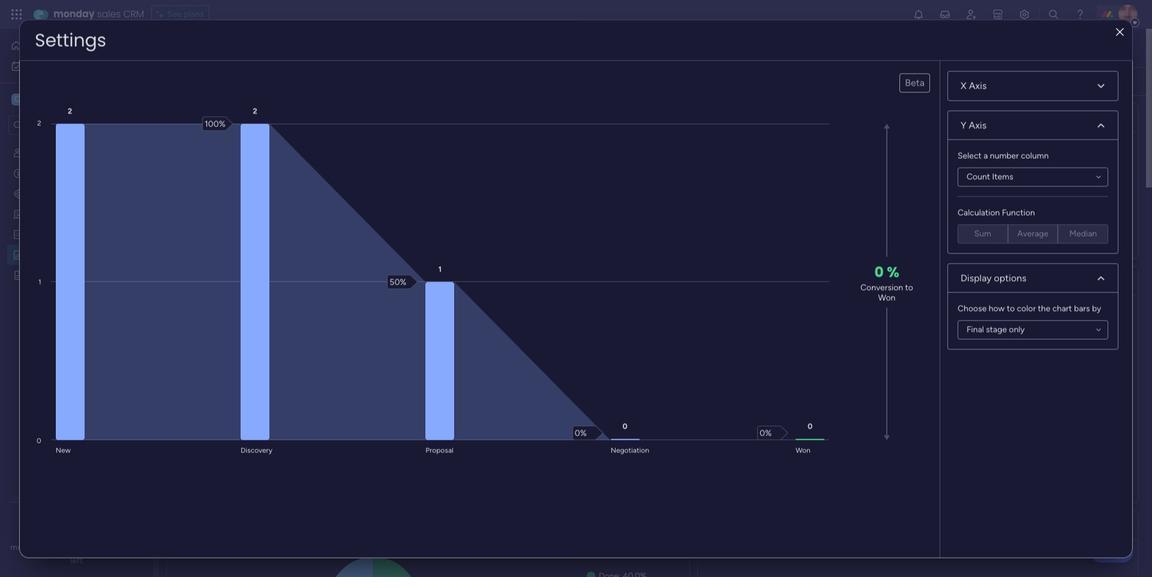Task type: locate. For each thing, give the bounding box(es) containing it.
monday
[[53, 7, 95, 21], [10, 543, 41, 553]]

0 vertical spatial sales
[[181, 34, 231, 61]]

list box
[[0, 140, 153, 447]]

active
[[187, 110, 221, 125]]

days
[[125, 543, 143, 553]]

Search in workspace field
[[25, 119, 100, 132]]

1 horizontal spatial sales
[[97, 7, 121, 21]]

home
[[26, 40, 49, 50]]

crm up left
[[63, 543, 82, 553]]

home option
[[7, 36, 146, 55]]

0 horizontal spatial revenue
[[331, 110, 378, 125]]

revenue right forecasted
[[331, 110, 378, 125]]

0 horizontal spatial monday
[[10, 543, 41, 553]]

sales dashboard up getting started
[[28, 250, 91, 260]]

sales inside sales dashboard banner
[[181, 34, 231, 61]]

revenue inside actual revenue field
[[879, 110, 927, 125]]

0 vertical spatial crm
[[123, 7, 144, 21]]

sales dashboard
[[181, 34, 341, 61], [28, 250, 91, 260]]

revenue
[[331, 110, 378, 125], [879, 110, 927, 125]]

0 vertical spatial deals
[[639, 110, 669, 125]]

monday for monday sales crm
[[53, 7, 95, 21]]

sales dashboard inside banner
[[181, 34, 341, 61]]

1 vertical spatial crm
[[63, 543, 82, 553]]

value
[[563, 110, 595, 125]]

1 vertical spatial dashboard
[[50, 250, 91, 260]]

sales left the "pro"
[[43, 543, 61, 553]]

home link
[[7, 36, 146, 55]]

sales up home option
[[97, 7, 121, 21]]

contacts
[[28, 148, 63, 158]]

forecasted
[[267, 110, 328, 125]]

1 horizontal spatial crm
[[123, 7, 144, 21]]

0 horizontal spatial crm
[[63, 543, 82, 553]]

see
[[168, 9, 182, 19]]

my work
[[28, 61, 59, 71]]

sales for monday sales crm
[[97, 7, 121, 21]]

funnel
[[187, 274, 224, 289]]

crm left see
[[123, 7, 144, 21]]

activities
[[28, 229, 63, 239]]

2 revenue from the left
[[879, 110, 927, 125]]

search everything image
[[1048, 8, 1060, 20]]

select product image
[[11, 8, 23, 20]]

0 vertical spatial dashboard
[[236, 34, 341, 61]]

invite members image
[[966, 8, 978, 20]]

1 horizontal spatial dashboard
[[236, 34, 341, 61]]

1 vertical spatial sales dashboard
[[28, 250, 91, 260]]

pro
[[84, 543, 96, 553]]

1 horizontal spatial sales dashboard
[[181, 34, 341, 61]]

1 horizontal spatial revenue
[[879, 110, 927, 125]]

sales down plans
[[181, 34, 231, 61]]

sales dashboard up filter dashboard by text search field
[[181, 34, 341, 61]]

sales right public dashboard image
[[28, 250, 48, 260]]

sales
[[181, 34, 231, 61], [28, 250, 48, 260]]

revenue right actual
[[879, 110, 927, 125]]

james peterson image
[[1119, 5, 1138, 24]]

won
[[611, 110, 636, 125]]

v2 fullscreen image
[[1116, 114, 1124, 123]]

0 vertical spatial monday
[[53, 7, 95, 21]]

sales
[[97, 7, 121, 21], [43, 543, 61, 553]]

1 vertical spatial sales
[[43, 543, 61, 553]]

-
[[257, 110, 264, 125]]

0 horizontal spatial dashboard
[[50, 250, 91, 260]]

chart
[[227, 274, 258, 289]]

crm
[[123, 7, 144, 21], [63, 543, 82, 553]]

work
[[41, 61, 59, 71]]

help button
[[1091, 544, 1133, 564]]

deals right won on the top right
[[639, 110, 669, 125]]

0 horizontal spatial sales dashboard
[[28, 250, 91, 260]]

sales dashboard banner
[[159, 29, 1146, 96]]

started
[[59, 270, 87, 280]]

0 horizontal spatial sales
[[43, 543, 61, 553]]

dashboard
[[236, 34, 341, 61], [50, 250, 91, 260]]

deals
[[639, 110, 669, 125], [28, 168, 49, 178]]

left
[[70, 556, 83, 567]]

getting
[[28, 270, 57, 280]]

dashboard inside banner
[[236, 34, 341, 61]]

1 horizontal spatial monday
[[53, 7, 95, 21]]

Funnel Chart field
[[184, 274, 261, 289]]

0 horizontal spatial deals
[[28, 168, 49, 178]]

1 vertical spatial deals
[[28, 168, 49, 178]]

deals up leads on the left of page
[[28, 168, 49, 178]]

c button
[[8, 89, 117, 110]]

Actual Revenue field
[[838, 110, 930, 126]]

option
[[0, 142, 153, 144]]

0 vertical spatial sales
[[97, 7, 121, 21]]

1 vertical spatial sales
[[28, 250, 48, 260]]

0 vertical spatial sales dashboard
[[181, 34, 341, 61]]

1 horizontal spatial deals
[[639, 110, 669, 125]]

1 revenue from the left
[[331, 110, 378, 125]]

workspace image
[[11, 93, 23, 106]]

1 horizontal spatial sales
[[181, 34, 231, 61]]

1 vertical spatial monday
[[10, 543, 41, 553]]

my
[[28, 61, 39, 71]]



Task type: vqa. For each thing, say whether or not it's contained in the screenshot.
Project Requests & Approvals to the right
no



Task type: describe. For each thing, give the bounding box(es) containing it.
Average Value of Won Deals field
[[511, 110, 672, 126]]

actual revenue
[[841, 110, 927, 125]]

actual
[[841, 110, 876, 125]]

Active deals - Forecasted Revenue field
[[184, 110, 381, 126]]

see plans button
[[151, 5, 209, 23]]

revenue inside active deals - forecasted revenue field
[[331, 110, 378, 125]]

help image
[[1074, 8, 1086, 20]]

7
[[119, 543, 123, 553]]

help
[[1101, 548, 1123, 560]]

my work link
[[7, 56, 146, 76]]

monday marketplace image
[[992, 8, 1004, 20]]

$0
[[953, 154, 1006, 206]]

notifications image
[[913, 8, 925, 20]]

0 horizontal spatial sales
[[28, 250, 48, 260]]

crm for monday sales crm pro trial
[[63, 543, 82, 553]]

plans
[[184, 9, 204, 19]]

leads
[[28, 188, 50, 199]]

active deals - forecasted revenue
[[187, 110, 378, 125]]

dapulse x slim image
[[1116, 25, 1124, 39]]

average value of won deals
[[514, 110, 669, 125]]

deals
[[224, 110, 254, 125]]

deals inside average value of won deals field
[[639, 110, 669, 125]]

deals inside list box
[[28, 168, 49, 178]]

funnel chart
[[187, 274, 258, 289]]

crm for monday sales crm
[[123, 7, 144, 21]]

Sales Dashboard field
[[178, 34, 344, 61]]

accounts
[[28, 209, 64, 219]]

c
[[14, 94, 20, 104]]

list box containing contacts
[[0, 140, 153, 447]]

see plans
[[168, 9, 204, 19]]

getting started
[[28, 270, 87, 280]]

trial
[[98, 543, 112, 553]]

sales for monday sales crm pro trial
[[43, 543, 61, 553]]

update feed image
[[939, 8, 951, 20]]

monday sales crm
[[53, 7, 144, 21]]

v2 fullscreen image
[[1116, 277, 1124, 286]]

emails settings image
[[1019, 8, 1031, 20]]

public board image
[[13, 269, 24, 281]]

my work option
[[7, 56, 146, 76]]

public dashboard image
[[13, 249, 24, 260]]

$192,000
[[233, 154, 419, 206]]

monday for monday sales crm pro trial
[[10, 543, 41, 553]]

7 days left
[[70, 543, 143, 567]]

Filter dashboard by text search field
[[181, 72, 293, 91]]

monday sales crm pro trial
[[10, 543, 112, 553]]

average
[[514, 110, 560, 125]]

of
[[597, 110, 608, 125]]



